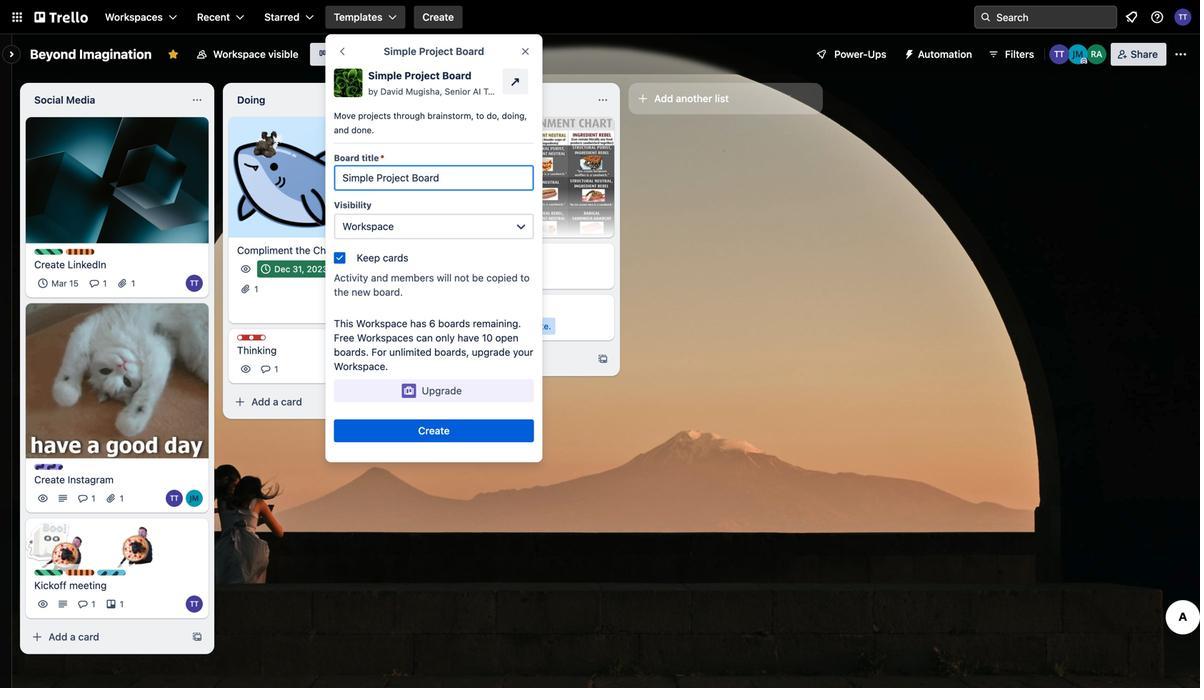 Task type: locate. For each thing, give the bounding box(es) containing it.
this up the free
[[334, 318, 354, 329]]

0 horizontal spatial add a card button
[[26, 626, 183, 648]]

2 horizontal spatial terry turtle (terryturtle) image
[[1050, 44, 1070, 64]]

primary element
[[0, 0, 1201, 34]]

terry turtle (terryturtle) image left this member is an admin of this board. icon
[[1050, 44, 1070, 64]]

another
[[676, 93, 713, 104]]

2 horizontal spatial add a card button
[[432, 348, 589, 371]]

recent
[[197, 11, 230, 23]]

a
[[506, 321, 511, 331], [476, 353, 482, 365], [273, 396, 279, 408], [70, 631, 76, 643]]

0 vertical spatial terry turtle (terryturtle) image
[[1050, 44, 1070, 64]]

1 horizontal spatial add a card button
[[229, 391, 386, 413]]

https://media3.giphy.com/media/uzbc1merae75kv3oqd/100w.gif?cid=ad960664cgd8q560jl16i4tqsq6qk30rgh2t6st4j6ihzo35&ep=v1_stickers_search&rid=100w.gif&ct=s image up sparkling
[[106, 517, 159, 569]]

thinking link
[[237, 343, 403, 358]]

terry turtle (terryturtle) image left jeremy miller (jeremymiller198) image
[[166, 490, 183, 507]]

copied
[[487, 272, 518, 284]]

0 horizontal spatial add a card
[[49, 631, 99, 643]]

create from template… image for doing
[[395, 396, 406, 408]]

2 horizontal spatial add a card
[[455, 353, 505, 365]]

this
[[334, 318, 354, 329], [457, 321, 474, 331]]

add left another
[[655, 93, 674, 104]]

create button
[[414, 6, 463, 29], [334, 420, 534, 442]]

workspace down 'visibility'
[[343, 220, 394, 232]]

not
[[455, 272, 470, 284]]

add another list button
[[629, 83, 823, 114]]

this workspace has 6 boards remaining. free workspaces can only have 10 open boards. for unlimited boards, upgrade your workspace.
[[334, 318, 534, 372]]

card for doing
[[281, 396, 302, 408]]

1 vertical spatial color: green, title: none image
[[34, 570, 63, 576]]

this card is a template.
[[457, 321, 551, 331]]

card for social media
[[78, 631, 99, 643]]

1 vertical spatial add a card button
[[229, 391, 386, 413]]

card up 10
[[477, 321, 495, 331]]

project inside simple project board by david mugisha, senior ai tech delivery analyst @ accenture
[[405, 70, 440, 81]]

0 vertical spatial terry turtle (terryturtle) image
[[1175, 9, 1192, 26]]

board up 'ai'
[[456, 45, 484, 57]]

social
[[34, 94, 64, 106]]

doing
[[237, 94, 265, 106]]

recent button
[[189, 6, 253, 29]]

1 vertical spatial workspaces
[[357, 332, 414, 344]]

ai
[[473, 86, 481, 96]]

add a card button down open
[[432, 348, 589, 371]]

compliment the chef
[[237, 244, 335, 256]]

thinking
[[237, 344, 277, 356]]

add a card button
[[432, 348, 589, 371], [229, 391, 386, 413], [26, 626, 183, 648]]

1 horizontal spatial 6
[[429, 318, 436, 329]]

color: green, title: none image up "kickoff"
[[34, 570, 63, 576]]

simple up david
[[368, 70, 402, 81]]

0 vertical spatial jeremy miller (jeremymiller198) image
[[1068, 44, 1088, 64]]

0 vertical spatial and
[[334, 125, 349, 135]]

0
[[457, 270, 463, 280]]

and up board.
[[371, 272, 388, 284]]

add down thinking
[[252, 396, 270, 408]]

simple project board
[[384, 45, 484, 57]]

create button up simple project board
[[414, 6, 463, 29]]

1 horizontal spatial the
[[334, 286, 349, 298]]

move
[[334, 111, 356, 121]]

Social Media text field
[[26, 89, 186, 111]]

2 horizontal spatial terry turtle (terryturtle) image
[[1175, 9, 1192, 26]]

0 vertical spatial add a card button
[[432, 348, 589, 371]]

workspaces up imagination
[[105, 11, 163, 23]]

0 horizontal spatial https://media3.giphy.com/media/uzbc1merae75kv3oqd/100w.gif?cid=ad960664cgd8q560jl16i4tqsq6qk30rgh2t6st4j6ihzo35&ep=v1_stickers_search&rid=100w.gif&ct=s image
[[38, 522, 91, 575]]

2 vertical spatial add a card button
[[26, 626, 183, 648]]

0 horizontal spatial terry turtle (terryturtle) image
[[186, 275, 203, 292]]

1 horizontal spatial add a card
[[252, 396, 302, 408]]

through
[[394, 111, 425, 121]]

senior
[[445, 86, 471, 96]]

terry turtle (terryturtle) image for rightmost jeremy miller (jeremymiller198) icon
[[1050, 44, 1070, 64]]

6 down keep
[[372, 264, 378, 274]]

add a card button down thinking link
[[229, 391, 386, 413]]

a for doing
[[273, 396, 279, 408]]

0 vertical spatial project
[[419, 45, 453, 57]]

add a card down thinking
[[252, 396, 302, 408]]

0 horizontal spatial to
[[476, 111, 484, 121]]

add
[[655, 93, 674, 104], [455, 353, 473, 365], [252, 396, 270, 408], [49, 631, 67, 643]]

0 horizontal spatial terry turtle (terryturtle) image
[[166, 490, 183, 507]]

show menu image
[[1174, 47, 1189, 61]]

jeremy miller (jeremymiller198) image down search field
[[1068, 44, 1088, 64]]

None text field
[[334, 165, 534, 191]]

thoughts
[[252, 336, 291, 346]]

will
[[437, 272, 452, 284]]

create button down upgrade button
[[334, 420, 534, 442]]

1 vertical spatial create from template… image
[[395, 396, 406, 408]]

add for doing
[[252, 396, 270, 408]]

1 horizontal spatial and
[[371, 272, 388, 284]]

create inside primary element
[[423, 11, 454, 23]]

doing,
[[502, 111, 527, 121]]

to right copied
[[521, 272, 530, 284]]

https://media3.giphy.com/media/uzbc1merae75kv3oqd/100w.gif?cid=ad960664cgd8q560jl16i4tqsq6qk30rgh2t6st4j6ihzo35&ep=v1_stickers_search&rid=100w.gif&ct=s image up kickoff meeting
[[38, 522, 91, 575]]

sm image
[[898, 43, 918, 63]]

1 vertical spatial workspace
[[343, 220, 394, 232]]

1 vertical spatial add a card
[[252, 396, 302, 408]]

create from template… image
[[192, 631, 203, 643]]

a down kickoff meeting
[[70, 631, 76, 643]]

project for simple project board
[[419, 45, 453, 57]]

add a card for doing
[[252, 396, 302, 408]]

1 vertical spatial ruby anderson (rubyanderson7) image
[[389, 301, 406, 318]]

workspace inside button
[[213, 48, 266, 60]]

thoughts thinking
[[237, 336, 291, 356]]

automation button
[[898, 43, 981, 66]]

cards
[[383, 252, 409, 264]]

card down meeting
[[78, 631, 99, 643]]

terry turtle (terryturtle) image
[[1050, 44, 1070, 64], [166, 490, 183, 507], [186, 596, 203, 613]]

0 vertical spatial workspaces
[[105, 11, 163, 23]]

@
[[573, 86, 581, 96]]

workspaces up for
[[357, 332, 414, 344]]

this inside this workspace has 6 boards remaining. free workspaces can only have 10 open boards. for unlimited boards, upgrade your workspace.
[[334, 318, 354, 329]]

*
[[381, 153, 385, 163]]

terry turtle (terryturtle) image up create from template… icon
[[186, 596, 203, 613]]

upgrade button
[[334, 379, 534, 402]]

simple inside simple project board by david mugisha, senior ai tech delivery analyst @ accenture
[[368, 70, 402, 81]]

0 vertical spatial add a card
[[455, 353, 505, 365]]

0 vertical spatial simple
[[384, 45, 417, 57]]

kickoff meeting
[[34, 580, 107, 591]]

close popover image
[[520, 46, 531, 57]]

add down have
[[455, 353, 473, 365]]

1 vertical spatial terry turtle (terryturtle) image
[[186, 275, 203, 292]]

add inside button
[[655, 93, 674, 104]]

0 horizontal spatial create from template… image
[[395, 396, 406, 408]]

unlimited
[[390, 346, 432, 358]]

1 horizontal spatial terry turtle (terryturtle) image
[[349, 301, 366, 318]]

6
[[372, 264, 378, 274], [429, 318, 436, 329]]

jeremy miller (jeremymiller198) image
[[1068, 44, 1088, 64], [369, 301, 386, 318]]

add a card button down kickoff meeting link at bottom
[[26, 626, 183, 648]]

board left customize views image
[[334, 48, 362, 60]]

1 horizontal spatial ruby anderson (rubyanderson7) image
[[1087, 44, 1107, 64]]

simple project board by david mugisha, senior ai tech delivery analyst @ accenture
[[368, 70, 624, 96]]

add a card down 10
[[455, 353, 505, 365]]

0 horizontal spatial jeremy miller (jeremymiller198) image
[[369, 301, 386, 318]]

add a card down kickoff meeting
[[49, 631, 99, 643]]

add down "kickoff"
[[49, 631, 67, 643]]

0 vertical spatial workspace
[[213, 48, 266, 60]]

Mar 15 checkbox
[[34, 275, 83, 292]]

create from template… image
[[597, 354, 609, 365], [395, 396, 406, 408]]

title
[[362, 153, 379, 163]]

to inside move projects through brainstorm, to do, doing, and done.
[[476, 111, 484, 121]]

list
[[715, 93, 729, 104]]

create down upgrade button
[[418, 425, 450, 437]]

workspace
[[213, 48, 266, 60], [343, 220, 394, 232], [356, 318, 408, 329]]

board inside board link
[[334, 48, 362, 60]]

create up simple project board
[[423, 11, 454, 23]]

this up have
[[457, 321, 474, 331]]

this for this card is a template.
[[457, 321, 474, 331]]

add a card for done
[[455, 353, 505, 365]]

2 vertical spatial add a card
[[49, 631, 99, 643]]

2 color: green, title: none image from the top
[[34, 570, 63, 576]]

power-
[[835, 48, 868, 60]]

and down move
[[334, 125, 349, 135]]

card
[[477, 321, 495, 331], [484, 353, 505, 365], [281, 396, 302, 408], [78, 631, 99, 643]]

tech
[[484, 86, 503, 96]]

color: green, title: none image
[[34, 249, 63, 255], [34, 570, 63, 576]]

chef
[[313, 244, 335, 256]]

board inside simple project board by david mugisha, senior ai tech delivery analyst @ accenture
[[442, 70, 472, 81]]

the inside activity and members will not be copied to the new board.
[[334, 286, 349, 298]]

1 horizontal spatial to
[[521, 272, 530, 284]]

1 color: green, title: none image from the top
[[34, 249, 63, 255]]

2023
[[307, 264, 328, 274]]

6 right has
[[429, 318, 436, 329]]

open information menu image
[[1151, 10, 1165, 24]]

create button inside primary element
[[414, 6, 463, 29]]

0 vertical spatial create from template… image
[[597, 354, 609, 365]]

create down color: purple, title: none 'icon' on the left bottom
[[34, 474, 65, 486]]

to left do,
[[476, 111, 484, 121]]

dec
[[274, 264, 290, 274]]

2 vertical spatial terry turtle (terryturtle) image
[[186, 596, 203, 613]]

color: purple, title: none image
[[34, 464, 63, 470]]

automation
[[918, 48, 973, 60]]

1 vertical spatial project
[[405, 70, 440, 81]]

mar 15
[[51, 278, 79, 288]]

dec 31, 2023
[[274, 264, 328, 274]]

0 vertical spatial create button
[[414, 6, 463, 29]]

project up the mugisha,
[[405, 70, 440, 81]]

and
[[334, 125, 349, 135], [371, 272, 388, 284]]

remaining.
[[473, 318, 521, 329]]

a down have
[[476, 353, 482, 365]]

boards.
[[334, 346, 369, 358]]

ruby anderson (rubyanderson7) image left share button
[[1087, 44, 1107, 64]]

ruby anderson (rubyanderson7) image down board.
[[389, 301, 406, 318]]

color: green, title: none image up create linkedin
[[34, 249, 63, 255]]

jeremy miller (jeremymiller198) image down board.
[[369, 301, 386, 318]]

card down 10
[[484, 353, 505, 365]]

10
[[482, 332, 493, 344]]

https://media3.giphy.com/media/uzbc1merae75kv3oqd/100w.gif?cid=ad960664cgd8q560jl16i4tqsq6qk30rgh2t6st4j6ihzo35&ep=v1_stickers_search&rid=100w.gif&ct=s image
[[106, 517, 159, 569], [38, 522, 91, 575]]

6 inside this workspace has 6 boards remaining. free workspaces can only have 10 open boards. for unlimited boards, upgrade your workspace.
[[429, 318, 436, 329]]

workspace for workspace
[[343, 220, 394, 232]]

0 horizontal spatial this
[[334, 318, 354, 329]]

create up mar 15 checkbox
[[34, 259, 65, 271]]

color: sky, title: "sparkling" element
[[97, 570, 150, 581]]

imagination
[[79, 46, 152, 62]]

1 horizontal spatial https://media3.giphy.com/media/uzbc1merae75kv3oqd/100w.gif?cid=ad960664cgd8q560jl16i4tqsq6qk30rgh2t6st4j6ihzo35&ep=v1_stickers_search&rid=100w.gif&ct=s image
[[106, 517, 159, 569]]

template.
[[513, 321, 551, 331]]

1 horizontal spatial workspaces
[[357, 332, 414, 344]]

0 vertical spatial the
[[296, 244, 311, 256]]

add a card
[[455, 353, 505, 365], [252, 396, 302, 408], [49, 631, 99, 643]]

1 horizontal spatial create from template… image
[[597, 354, 609, 365]]

0 vertical spatial color: green, title: none image
[[34, 249, 63, 255]]

0 vertical spatial to
[[476, 111, 484, 121]]

1 horizontal spatial jeremy miller (jeremymiller198) image
[[1068, 44, 1088, 64]]

create instagram
[[34, 474, 114, 486]]

ruby anderson (rubyanderson7) image
[[1087, 44, 1107, 64], [389, 301, 406, 318]]

members
[[391, 272, 434, 284]]

project
[[419, 45, 453, 57], [405, 70, 440, 81]]

card down thinking link
[[281, 396, 302, 408]]

the up dec 31, 2023 at the top
[[296, 244, 311, 256]]

1 horizontal spatial this
[[457, 321, 474, 331]]

1 vertical spatial 6
[[429, 318, 436, 329]]

meeting
[[69, 580, 107, 591]]

workspace down recent dropdown button at top
[[213, 48, 266, 60]]

0 horizontal spatial and
[[334, 125, 349, 135]]

1 vertical spatial to
[[521, 272, 530, 284]]

keep
[[357, 252, 380, 264]]

create from template… image for done
[[597, 354, 609, 365]]

project up simple project board link
[[419, 45, 453, 57]]

back to home image
[[34, 6, 88, 29]]

a for social media
[[70, 631, 76, 643]]

a down thinking
[[273, 396, 279, 408]]

1 horizontal spatial terry turtle (terryturtle) image
[[186, 596, 203, 613]]

2 vertical spatial workspace
[[356, 318, 408, 329]]

simple up simple project board link
[[384, 45, 417, 57]]

0 horizontal spatial workspaces
[[105, 11, 163, 23]]

terry turtle (terryturtle) image
[[1175, 9, 1192, 26], [186, 275, 203, 292], [349, 301, 366, 318]]

1 vertical spatial simple
[[368, 70, 402, 81]]

add for done
[[455, 353, 473, 365]]

activity and members will not be copied to the new board.
[[334, 272, 530, 298]]

the down activity
[[334, 286, 349, 298]]

0 vertical spatial 6
[[372, 264, 378, 274]]

workspace up for
[[356, 318, 408, 329]]

1 vertical spatial terry turtle (terryturtle) image
[[166, 490, 183, 507]]

1 vertical spatial jeremy miller (jeremymiller198) image
[[369, 301, 386, 318]]

board up senior
[[442, 70, 472, 81]]

1 vertical spatial and
[[371, 272, 388, 284]]

1 vertical spatial the
[[334, 286, 349, 298]]



Task type: vqa. For each thing, say whether or not it's contained in the screenshot.
topmost Jeremy Miller (jeremymiller198) icon
yes



Task type: describe. For each thing, give the bounding box(es) containing it.
have
[[458, 332, 479, 344]]

create inside 'link'
[[34, 259, 65, 271]]

move projects through brainstorm, to do, doing, and done.
[[334, 111, 527, 135]]

power-ups button
[[806, 43, 896, 66]]

Done text field
[[432, 89, 592, 111]]

social media
[[34, 94, 95, 106]]

color: orange, title: none image
[[66, 249, 94, 255]]

keep cards
[[357, 252, 409, 264]]

terry turtle (terryturtle) image for jeremy miller (jeremymiller198) image
[[166, 490, 183, 507]]

add a card button for done
[[432, 348, 589, 371]]

board link
[[310, 43, 371, 66]]

star or unstar board image
[[168, 49, 179, 60]]

share button
[[1111, 43, 1167, 66]]

workspace inside this workspace has 6 boards remaining. free workspaces can only have 10 open boards. for unlimited boards, upgrade your workspace.
[[356, 318, 408, 329]]

free
[[334, 332, 355, 344]]

mugisha,
[[406, 86, 442, 96]]

brainstorm,
[[428, 111, 474, 121]]

new
[[352, 286, 371, 298]]

customize views image
[[378, 47, 392, 61]]

Doing text field
[[229, 89, 389, 111]]

can
[[416, 332, 433, 344]]

by
[[368, 86, 378, 96]]

visibility
[[334, 200, 372, 210]]

power-ups
[[835, 48, 887, 60]]

search image
[[981, 11, 992, 23]]

upgrade
[[422, 385, 462, 397]]

delivery
[[505, 86, 538, 96]]

to inside activity and members will not be copied to the new board.
[[521, 272, 530, 284]]

share
[[1131, 48, 1159, 60]]

simple project board link
[[368, 69, 497, 83]]

templates button
[[325, 6, 406, 29]]

beyond imagination
[[30, 46, 152, 62]]

starred
[[264, 11, 300, 23]]

workspace visible button
[[188, 43, 307, 66]]

create linkedin link
[[34, 258, 200, 272]]

color: green, title: none image for create linkedin
[[34, 249, 63, 255]]

add for social media
[[49, 631, 67, 643]]

workspace visible
[[213, 48, 299, 60]]

media
[[66, 94, 95, 106]]

filters button
[[984, 43, 1039, 66]]

has
[[410, 318, 427, 329]]

color: orange, title: none image
[[66, 570, 94, 576]]

compliment the chef link
[[237, 243, 403, 258]]

create linkedin
[[34, 259, 106, 271]]

upgrade
[[472, 346, 511, 358]]

add a card button for doing
[[229, 391, 386, 413]]

be
[[472, 272, 484, 284]]

pete ghost image
[[25, 518, 70, 564]]

0 horizontal spatial ruby anderson (rubyanderson7) image
[[389, 301, 406, 318]]

Dec 31, 2023 checkbox
[[257, 260, 332, 278]]

your
[[513, 346, 534, 358]]

simple for simple project board
[[384, 45, 417, 57]]

this member is an admin of this board. image
[[1081, 58, 1088, 64]]

31,
[[293, 264, 304, 274]]

https://media1.giphy.com/media/3ov9jucrjra1ggg9vu/100w.gif?cid=ad960664cgd8q560jl16i4tqsq6qk30rgh2t6st4j6ihzo35&ep=v1_stickers_search&rid=100w.gif&ct=s image
[[246, 116, 294, 164]]

instagram
[[68, 474, 114, 486]]

linkedin
[[68, 259, 106, 271]]

visible
[[268, 48, 299, 60]]

activity
[[334, 272, 368, 284]]

workspace for workspace visible
[[213, 48, 266, 60]]

accenture
[[583, 86, 624, 96]]

beyond
[[30, 46, 76, 62]]

color: green, title: none image for kickoff meeting
[[34, 570, 63, 576]]

workspace.
[[334, 361, 388, 372]]

0 vertical spatial ruby anderson (rubyanderson7) image
[[1087, 44, 1107, 64]]

0 / 3
[[457, 270, 471, 280]]

done.
[[352, 125, 374, 135]]

add another list
[[655, 93, 729, 104]]

a for done
[[476, 353, 482, 365]]

1 vertical spatial create button
[[334, 420, 534, 442]]

Search field
[[975, 6, 1118, 29]]

0 horizontal spatial 6
[[372, 264, 378, 274]]

only
[[436, 332, 455, 344]]

a right 'is' at the left
[[506, 321, 511, 331]]

and inside activity and members will not be copied to the new board.
[[371, 272, 388, 284]]

simple for simple project board by david mugisha, senior ai tech delivery analyst @ accenture
[[368, 70, 402, 81]]

card for done
[[484, 353, 505, 365]]

boards,
[[435, 346, 469, 358]]

3
[[465, 270, 471, 280]]

color: bold red, title: "thoughts" element
[[237, 335, 291, 346]]

2 vertical spatial terry turtle (terryturtle) image
[[349, 301, 366, 318]]

done
[[440, 94, 465, 106]]

starred button
[[256, 6, 323, 29]]

0 horizontal spatial the
[[296, 244, 311, 256]]

for
[[372, 346, 387, 358]]

analyst
[[541, 86, 570, 96]]

workspaces inside dropdown button
[[105, 11, 163, 23]]

workspaces button
[[96, 6, 186, 29]]

add a card for social media
[[49, 631, 99, 643]]

add a card button for social media
[[26, 626, 183, 648]]

15
[[69, 278, 79, 288]]

is
[[497, 321, 504, 331]]

mar
[[51, 278, 67, 288]]

workspaces inside this workspace has 6 boards remaining. free workspaces can only have 10 open boards. for unlimited boards, upgrade your workspace.
[[357, 332, 414, 344]]

this for this workspace has 6 boards remaining. free workspaces can only have 10 open boards. for unlimited boards, upgrade your workspace.
[[334, 318, 354, 329]]

board left title
[[334, 153, 360, 163]]

create instagram link
[[34, 473, 200, 487]]

return to previous screen image
[[337, 46, 348, 57]]

open
[[496, 332, 519, 344]]

jeremy miller (jeremymiller198) image
[[186, 490, 203, 507]]

templates
[[334, 11, 383, 23]]

kickoff meeting link
[[34, 578, 200, 593]]

david
[[381, 86, 403, 96]]

and inside move projects through brainstorm, to do, doing, and done.
[[334, 125, 349, 135]]

Board name text field
[[23, 43, 159, 66]]

kickoff
[[34, 580, 67, 591]]

project for simple project board by david mugisha, senior ai tech delivery analyst @ accenture
[[405, 70, 440, 81]]

filters
[[1006, 48, 1035, 60]]

sparkling
[[111, 571, 150, 581]]

projects
[[358, 111, 391, 121]]

0 notifications image
[[1123, 9, 1141, 26]]

boards
[[438, 318, 470, 329]]

compliment
[[237, 244, 293, 256]]

board.
[[373, 286, 403, 298]]



